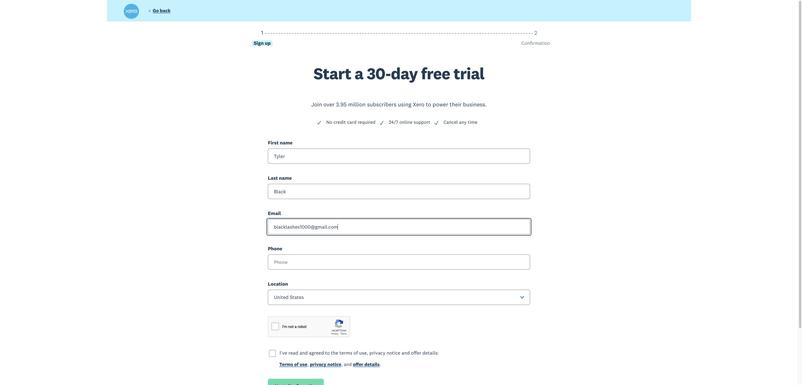 Task type: locate. For each thing, give the bounding box(es) containing it.
0 horizontal spatial included image
[[317, 120, 322, 125]]

terms
[[280, 362, 293, 368]]

3.95
[[336, 101, 347, 108]]

credit
[[334, 119, 346, 125]]

1 horizontal spatial offer
[[411, 350, 422, 356]]

1 vertical spatial to
[[325, 350, 330, 356]]

their
[[450, 101, 462, 108]]

2 included image from the left
[[435, 120, 439, 125]]

.
[[380, 362, 381, 368]]

1 vertical spatial privacy
[[310, 362, 327, 368]]

1 vertical spatial offer
[[353, 362, 364, 368]]

, down terms
[[342, 362, 343, 368]]

i've
[[280, 350, 288, 356]]

first
[[268, 140, 279, 146]]

last
[[268, 175, 278, 181]]

join
[[311, 101, 322, 108]]

privacy notice link
[[310, 362, 342, 369]]

1 horizontal spatial ,
[[342, 362, 343, 368]]

offer left details:
[[411, 350, 422, 356]]

terms
[[340, 350, 353, 356]]

terms of use , privacy notice , and offer details .
[[280, 362, 381, 368]]

included image left the cancel
[[435, 120, 439, 125]]

of
[[354, 350, 358, 356], [294, 362, 299, 368]]

to right the 'xero'
[[426, 101, 432, 108]]

name right the 'last'
[[279, 175, 292, 181]]

online
[[400, 119, 413, 125]]

name
[[280, 140, 293, 146], [279, 175, 292, 181]]

offer
[[411, 350, 422, 356], [353, 362, 364, 368]]

states
[[290, 294, 304, 301]]

0 vertical spatial of
[[354, 350, 358, 356]]

use
[[300, 362, 308, 368]]

1 horizontal spatial notice
[[387, 350, 401, 356]]

Email email field
[[268, 219, 531, 235]]

Last name text field
[[268, 184, 531, 199]]

the
[[331, 350, 339, 356]]

of left use,
[[354, 350, 358, 356]]

name for last name
[[279, 175, 292, 181]]

privacy down agreed
[[310, 362, 327, 368]]

and right read
[[300, 350, 308, 356]]

0 horizontal spatial offer
[[353, 362, 364, 368]]

1 vertical spatial name
[[279, 175, 292, 181]]

included image left no
[[317, 120, 322, 125]]

trial
[[454, 63, 485, 84]]

0 horizontal spatial notice
[[328, 362, 342, 368]]

cancel any time
[[444, 119, 478, 125]]

start a 30-day free trial
[[314, 63, 485, 84]]

and down terms
[[344, 362, 352, 368]]

details:
[[423, 350, 439, 356]]

1 horizontal spatial to
[[426, 101, 432, 108]]

terms of use link
[[280, 362, 308, 369]]

to
[[426, 101, 432, 108], [325, 350, 330, 356]]

sign
[[254, 40, 264, 46]]

1 horizontal spatial and
[[344, 362, 352, 368]]

, left privacy notice link
[[308, 362, 309, 368]]

agreed
[[309, 350, 324, 356]]

notice
[[387, 350, 401, 356], [328, 362, 342, 368]]

subscribers
[[367, 101, 397, 108]]

and
[[300, 350, 308, 356], [402, 350, 410, 356], [344, 362, 352, 368]]

included image for no credit card required
[[317, 120, 322, 125]]

privacy
[[370, 350, 386, 356], [310, 362, 327, 368]]

name right first on the top of the page
[[280, 140, 293, 146]]

1 horizontal spatial privacy
[[370, 350, 386, 356]]

phone
[[268, 246, 283, 252]]

1 horizontal spatial included image
[[435, 120, 439, 125]]

,
[[308, 362, 309, 368], [342, 362, 343, 368]]

included image
[[317, 120, 322, 125], [435, 120, 439, 125]]

privacy up .
[[370, 350, 386, 356]]

support
[[414, 119, 431, 125]]

offer down the i've read and agreed to the terms of use, privacy notice and offer details:
[[353, 362, 364, 368]]

0 horizontal spatial ,
[[308, 362, 309, 368]]

0 vertical spatial name
[[280, 140, 293, 146]]

to left the
[[325, 350, 330, 356]]

xero
[[413, 101, 425, 108]]

1 vertical spatial of
[[294, 362, 299, 368]]

free
[[421, 63, 451, 84]]

1 vertical spatial notice
[[328, 362, 342, 368]]

1 , from the left
[[308, 362, 309, 368]]

required
[[358, 119, 376, 125]]

of left use
[[294, 362, 299, 368]]

and left details:
[[402, 350, 410, 356]]

last name
[[268, 175, 292, 181]]

0 vertical spatial to
[[426, 101, 432, 108]]

2
[[535, 29, 538, 36]]

join over 3.95 million subscribers using xero to power their business.
[[311, 101, 487, 108]]

start a 30-day free trial region
[[126, 29, 673, 385]]

24/7
[[389, 119, 399, 125]]

0 horizontal spatial privacy
[[310, 362, 327, 368]]

details
[[365, 362, 380, 368]]

over
[[324, 101, 335, 108]]

1 included image from the left
[[317, 120, 322, 125]]



Task type: vqa. For each thing, say whether or not it's contained in the screenshot.
what
no



Task type: describe. For each thing, give the bounding box(es) containing it.
confirmation
[[522, 40, 551, 46]]

0 vertical spatial notice
[[387, 350, 401, 356]]

24/7 online support
[[389, 119, 431, 125]]

go back button
[[149, 8, 171, 15]]

0 vertical spatial offer
[[411, 350, 422, 356]]

xero homepage image
[[124, 4, 139, 19]]

0 horizontal spatial of
[[294, 362, 299, 368]]

a
[[355, 63, 364, 84]]

steps group
[[126, 29, 673, 65]]

location
[[268, 281, 288, 287]]

time
[[468, 119, 478, 125]]

day
[[391, 63, 418, 84]]

power
[[433, 101, 449, 108]]

million
[[349, 101, 366, 108]]

30-
[[367, 63, 391, 84]]

read
[[289, 350, 299, 356]]

included image for cancel any time
[[435, 120, 439, 125]]

sign up
[[254, 40, 271, 46]]

card
[[347, 119, 357, 125]]

start
[[314, 63, 352, 84]]

up
[[265, 40, 271, 46]]

go
[[153, 8, 159, 14]]

0 horizontal spatial to
[[325, 350, 330, 356]]

back
[[160, 8, 171, 14]]

2 , from the left
[[342, 362, 343, 368]]

no
[[327, 119, 333, 125]]

first name
[[268, 140, 293, 146]]

email
[[268, 210, 281, 217]]

First name text field
[[268, 149, 531, 164]]

go back
[[153, 8, 171, 14]]

0 horizontal spatial and
[[300, 350, 308, 356]]

offer details link
[[353, 362, 380, 369]]

0 vertical spatial privacy
[[370, 350, 386, 356]]

1 horizontal spatial of
[[354, 350, 358, 356]]

any
[[460, 119, 467, 125]]

no credit card required
[[327, 119, 376, 125]]

name for first name
[[280, 140, 293, 146]]

using
[[398, 101, 412, 108]]

2 horizontal spatial and
[[402, 350, 410, 356]]

united states
[[274, 294, 304, 301]]

i've read and agreed to the terms of use, privacy notice and offer details:
[[280, 350, 439, 356]]

1
[[261, 29, 264, 36]]

cancel
[[444, 119, 458, 125]]

Phone text field
[[268, 255, 531, 270]]

use,
[[359, 350, 369, 356]]

united
[[274, 294, 289, 301]]

business.
[[463, 101, 487, 108]]

included image
[[380, 120, 385, 125]]



